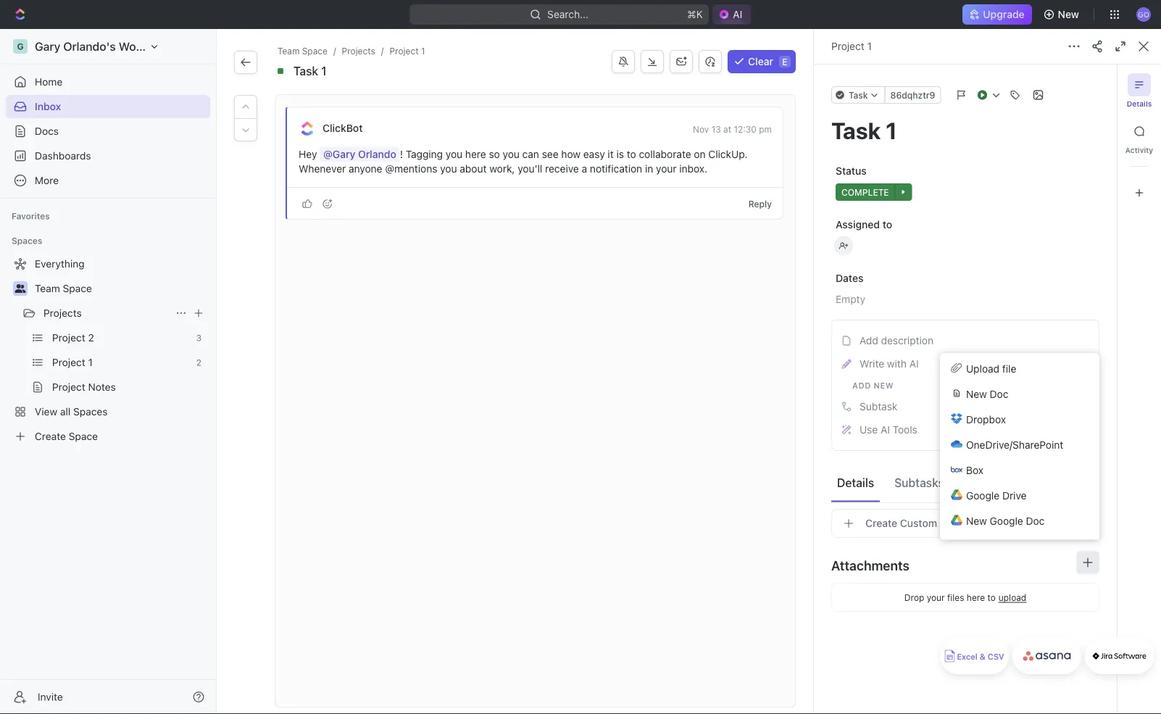 Task type: vqa. For each thing, say whether or not it's contained in the screenshot.
✅ task list button
no



Task type: locate. For each thing, give the bounding box(es) containing it.
details
[[1127, 99, 1153, 108], [838, 476, 875, 490]]

add for add new
[[853, 381, 872, 390]]

a
[[582, 163, 588, 175]]

details up create
[[838, 476, 875, 490]]

space right user group icon
[[63, 282, 92, 294]]

details up the activity
[[1127, 99, 1153, 108]]

1 horizontal spatial to
[[883, 219, 893, 231]]

1 horizontal spatial team
[[278, 46, 300, 56]]

Edit task name text field
[[832, 117, 1100, 144]]

1 vertical spatial add
[[853, 381, 872, 390]]

0 vertical spatial new
[[1058, 8, 1080, 20]]

0 vertical spatial team
[[278, 46, 300, 56]]

add up write
[[860, 335, 879, 347]]

space inside tree
[[63, 282, 92, 294]]

action items
[[965, 476, 1032, 490]]

! tagging you here so you can see how easy it is to collaborate on clickup. whenever anyone @mentions you about work, you'll receive a notification in your inbox.
[[299, 148, 751, 175]]

1 vertical spatial ai
[[881, 424, 890, 436]]

upload right files
[[999, 592, 1027, 603]]

1 vertical spatial projects
[[44, 307, 82, 319]]

reply button
[[743, 195, 778, 212]]

here right files
[[967, 592, 986, 603]]

upload
[[967, 363, 1000, 375], [999, 592, 1027, 603]]

drive
[[1003, 490, 1027, 501]]

1 horizontal spatial space
[[302, 46, 328, 56]]

1 vertical spatial team space link
[[35, 277, 207, 300]]

0 horizontal spatial details
[[838, 476, 875, 490]]

to right is
[[627, 148, 637, 160]]

new doc
[[967, 388, 1009, 400]]

new right upgrade on the top
[[1058, 8, 1080, 20]]

0 vertical spatial details
[[1127, 99, 1153, 108]]

custom
[[901, 517, 938, 529]]

1 vertical spatial here
[[967, 592, 986, 603]]

onedrive/sharepoint
[[967, 439, 1064, 451]]

1 horizontal spatial /
[[381, 46, 384, 56]]

clickbot button
[[322, 122, 364, 135]]

0 vertical spatial team space link
[[275, 44, 331, 58]]

1 for ‎task 1
[[321, 64, 327, 78]]

0 horizontal spatial your
[[656, 163, 677, 175]]

add new
[[853, 381, 894, 390]]

here up about
[[466, 148, 486, 160]]

box
[[967, 464, 984, 476]]

2 horizontal spatial 1
[[868, 40, 872, 52]]

1 for project 1
[[868, 40, 872, 52]]

1 horizontal spatial here
[[967, 592, 986, 603]]

doc
[[990, 388, 1009, 400], [1027, 515, 1045, 527]]

1 vertical spatial to
[[883, 219, 893, 231]]

1 / from the left
[[334, 46, 336, 56]]

sidebar navigation
[[0, 29, 217, 714]]

doc down google drive "button" at bottom
[[1027, 515, 1045, 527]]

0 vertical spatial upload
[[967, 363, 1000, 375]]

1 horizontal spatial details
[[1127, 99, 1153, 108]]

1 horizontal spatial projects
[[342, 46, 376, 56]]

you up about
[[446, 148, 463, 160]]

subtask button
[[837, 395, 1095, 418]]

here inside "! tagging you here so you can see how easy it is to collaborate on clickup. whenever anyone @mentions you about work, you'll receive a notification in your inbox."
[[466, 148, 486, 160]]

team for team space
[[35, 282, 60, 294]]

add
[[860, 335, 879, 347], [853, 381, 872, 390]]

new up the dropbox
[[967, 388, 988, 400]]

inbox.
[[680, 163, 708, 175]]

your
[[656, 163, 677, 175], [927, 592, 945, 603]]

0 vertical spatial your
[[656, 163, 677, 175]]

add inside button
[[860, 335, 879, 347]]

dropbox
[[967, 413, 1007, 425]]

upload up the new doc
[[967, 363, 1000, 375]]

excel
[[958, 652, 978, 662]]

home link
[[6, 70, 210, 94]]

1 vertical spatial new
[[967, 388, 988, 400]]

0 horizontal spatial to
[[627, 148, 637, 160]]

favorites button
[[6, 207, 56, 225]]

1
[[868, 40, 872, 52], [421, 46, 425, 56], [321, 64, 327, 78]]

0 vertical spatial projects
[[342, 46, 376, 56]]

write with ai button
[[837, 352, 1095, 376]]

pencil image
[[842, 359, 852, 369]]

work,
[[490, 163, 515, 175]]

tree
[[6, 252, 210, 448]]

0 vertical spatial google
[[967, 490, 1000, 501]]

1 horizontal spatial ai
[[910, 358, 919, 370]]

0 horizontal spatial ai
[[881, 424, 890, 436]]

your down collaborate
[[656, 163, 677, 175]]

ai right "with"
[[910, 358, 919, 370]]

0 vertical spatial ai
[[910, 358, 919, 370]]

0 vertical spatial space
[[302, 46, 328, 56]]

@mentions
[[385, 163, 438, 175]]

1 vertical spatial space
[[63, 282, 92, 294]]

0 vertical spatial doc
[[990, 388, 1009, 400]]

0 vertical spatial add
[[860, 335, 879, 347]]

team for team space / projects / project 1
[[278, 46, 300, 56]]

86dqhztr9
[[891, 90, 936, 100]]

description
[[882, 335, 934, 347]]

add for add description
[[860, 335, 879, 347]]

0 horizontal spatial here
[[466, 148, 486, 160]]

dates
[[836, 272, 864, 284]]

new inside new button
[[1058, 8, 1080, 20]]

here
[[466, 148, 486, 160], [967, 592, 986, 603]]

subtask
[[860, 401, 898, 413]]

0 horizontal spatial /
[[334, 46, 336, 56]]

team space
[[35, 282, 92, 294]]

new right field
[[967, 515, 988, 527]]

team right user group icon
[[35, 282, 60, 294]]

to left upload button
[[988, 592, 996, 603]]

user group image
[[15, 284, 26, 293]]

dashboards
[[35, 150, 91, 162]]

project
[[832, 40, 865, 52], [390, 46, 419, 56]]

1 vertical spatial doc
[[1027, 515, 1045, 527]]

13
[[712, 124, 721, 134]]

new for new doc
[[967, 388, 988, 400]]

clear
[[749, 55, 774, 67]]

!
[[400, 148, 403, 160]]

new
[[1058, 8, 1080, 20], [967, 388, 988, 400], [967, 515, 988, 527]]

google
[[967, 490, 1000, 501], [990, 515, 1024, 527]]

0 horizontal spatial doc
[[990, 388, 1009, 400]]

create custom field
[[866, 517, 963, 529]]

‎task 1 link
[[291, 62, 330, 80]]

space up ‎task 1
[[302, 46, 328, 56]]

projects inside the 'projects' link
[[44, 307, 82, 319]]

csv
[[988, 652, 1005, 662]]

2 horizontal spatial to
[[988, 592, 996, 603]]

1 vertical spatial google
[[990, 515, 1024, 527]]

attachments button
[[832, 548, 1100, 583]]

you
[[446, 148, 463, 160], [503, 148, 520, 160], [440, 163, 457, 175]]

1 horizontal spatial doc
[[1027, 515, 1045, 527]]

upload button
[[999, 592, 1027, 603]]

tree containing team space
[[6, 252, 210, 448]]

you right so
[[503, 148, 520, 160]]

team
[[278, 46, 300, 56], [35, 282, 60, 294]]

your left files
[[927, 592, 945, 603]]

0 horizontal spatial team
[[35, 282, 60, 294]]

86dqhztr9 button
[[885, 86, 942, 104]]

to inside "! tagging you here so you can see how easy it is to collaborate on clickup. whenever anyone @mentions you about work, you'll receive a notification in your inbox."
[[627, 148, 637, 160]]

google down drive
[[990, 515, 1024, 527]]

0 horizontal spatial space
[[63, 282, 92, 294]]

0 vertical spatial projects link
[[339, 44, 378, 58]]

1 vertical spatial projects link
[[44, 302, 170, 325]]

2 / from the left
[[381, 46, 384, 56]]

team inside "team space" link
[[35, 282, 60, 294]]

with
[[888, 358, 907, 370]]

task sidebar navigation tab list
[[1124, 73, 1156, 205]]

0 horizontal spatial 1
[[321, 64, 327, 78]]

doc down upload file
[[990, 388, 1009, 400]]

0 horizontal spatial project
[[390, 46, 419, 56]]

2 vertical spatial new
[[967, 515, 988, 527]]

new inside new google doc button
[[967, 515, 988, 527]]

‎task
[[294, 64, 318, 78]]

you left about
[[440, 163, 457, 175]]

0 vertical spatial to
[[627, 148, 637, 160]]

details inside button
[[838, 476, 875, 490]]

to right "assigned"
[[883, 219, 893, 231]]

team up ‎task
[[278, 46, 300, 56]]

1 horizontal spatial projects link
[[339, 44, 378, 58]]

doc inside button
[[1027, 515, 1045, 527]]

details button
[[832, 470, 880, 496]]

1 vertical spatial upload
[[999, 592, 1027, 603]]

to
[[627, 148, 637, 160], [883, 219, 893, 231], [988, 592, 996, 603]]

1 vertical spatial team
[[35, 282, 60, 294]]

ai right use
[[881, 424, 890, 436]]

attachments
[[832, 558, 910, 573]]

1 vertical spatial details
[[838, 476, 875, 490]]

projects
[[342, 46, 376, 56], [44, 307, 82, 319]]

status
[[836, 165, 867, 177]]

0 horizontal spatial projects
[[44, 307, 82, 319]]

1 horizontal spatial your
[[927, 592, 945, 603]]

invite
[[38, 691, 63, 703]]

spaces
[[12, 236, 42, 246]]

add left new
[[853, 381, 872, 390]]

reply
[[749, 199, 772, 209]]

details inside task sidebar navigation tab list
[[1127, 99, 1153, 108]]

0 vertical spatial here
[[466, 148, 486, 160]]

google down box
[[967, 490, 1000, 501]]



Task type: describe. For each thing, give the bounding box(es) containing it.
docs
[[35, 125, 59, 137]]

box button
[[941, 458, 1100, 483]]

space for team space / projects / project 1
[[302, 46, 328, 56]]

is
[[617, 148, 624, 160]]

pm
[[759, 124, 772, 134]]

&
[[980, 652, 986, 662]]

0 horizontal spatial team space link
[[35, 277, 207, 300]]

new google doc
[[967, 515, 1045, 527]]

add description
[[860, 335, 934, 347]]

tools
[[893, 424, 918, 436]]

inbox
[[35, 100, 61, 112]]

nov
[[693, 124, 709, 134]]

search...
[[548, 8, 589, 20]]

create custom field button
[[832, 509, 1100, 538]]

assigned to
[[836, 219, 893, 231]]

items
[[1002, 476, 1032, 490]]

excel & csv
[[958, 652, 1005, 662]]

new for new google doc
[[967, 515, 988, 527]]

home
[[35, 76, 63, 88]]

new for new
[[1058, 8, 1080, 20]]

can
[[523, 148, 540, 160]]

so
[[489, 148, 500, 160]]

e
[[783, 57, 788, 67]]

write
[[860, 358, 885, 370]]

1 horizontal spatial team space link
[[275, 44, 331, 58]]

1 vertical spatial your
[[927, 592, 945, 603]]

use
[[860, 424, 878, 436]]

subtasks
[[895, 476, 945, 490]]

1 horizontal spatial project
[[832, 40, 865, 52]]

onedrive/sharepoint button
[[941, 432, 1100, 458]]

tagging
[[406, 148, 443, 160]]

assigned
[[836, 219, 880, 231]]

new button
[[1038, 3, 1089, 26]]

whenever
[[299, 163, 346, 175]]

drop your files here to upload
[[905, 592, 1027, 603]]

clickbot
[[323, 122, 363, 134]]

add description button
[[837, 329, 1095, 352]]

write with ai
[[860, 358, 919, 370]]

how
[[562, 148, 581, 160]]

team space / projects / project 1
[[278, 46, 425, 56]]

clickup.
[[709, 148, 748, 160]]

your inside "! tagging you here so you can see how easy it is to collaborate on clickup. whenever anyone @mentions you about work, you'll receive a notification in your inbox."
[[656, 163, 677, 175]]

files
[[948, 592, 965, 603]]

1 horizontal spatial 1
[[421, 46, 425, 56]]

docs link
[[6, 120, 210, 143]]

project 1
[[832, 40, 872, 52]]

here for to
[[967, 592, 986, 603]]

nov 13 at 12:30 pm
[[693, 124, 772, 134]]

tree inside sidebar navigation
[[6, 252, 210, 448]]

google inside button
[[990, 515, 1024, 527]]

google inside "button"
[[967, 490, 1000, 501]]

‎task 1
[[294, 64, 327, 78]]

you'll
[[518, 163, 543, 175]]

collaborate
[[639, 148, 692, 160]]

notification
[[590, 163, 643, 175]]

0 horizontal spatial project 1 link
[[387, 44, 428, 58]]

use ai tools button
[[837, 418, 1095, 442]]

0 horizontal spatial projects link
[[44, 302, 170, 325]]

inbox link
[[6, 95, 210, 118]]

new google doc button
[[941, 508, 1100, 534]]

easy
[[584, 148, 605, 160]]

upgrade link
[[963, 4, 1032, 25]]

it
[[608, 148, 614, 160]]

drop
[[905, 592, 925, 603]]

in
[[645, 163, 654, 175]]

create
[[866, 517, 898, 529]]

dropbox button
[[941, 407, 1100, 432]]

12:30
[[734, 124, 757, 134]]

use ai tools
[[860, 424, 918, 436]]

at
[[724, 124, 732, 134]]

favorites
[[12, 211, 50, 221]]

action
[[965, 476, 1000, 490]]

upload file
[[967, 363, 1017, 375]]

file
[[1003, 363, 1017, 375]]

here for so
[[466, 148, 486, 160]]

anyone
[[349, 163, 383, 175]]

2 vertical spatial to
[[988, 592, 996, 603]]

see
[[542, 148, 559, 160]]

receive
[[545, 163, 579, 175]]

new
[[874, 381, 894, 390]]

excel & csv link
[[941, 638, 1009, 674]]

google drive
[[967, 490, 1027, 501]]

subtasks button
[[889, 470, 951, 496]]

1 horizontal spatial project 1 link
[[832, 40, 872, 52]]

space for team space
[[63, 282, 92, 294]]

action items button
[[959, 470, 1038, 496]]

field
[[940, 517, 963, 529]]



